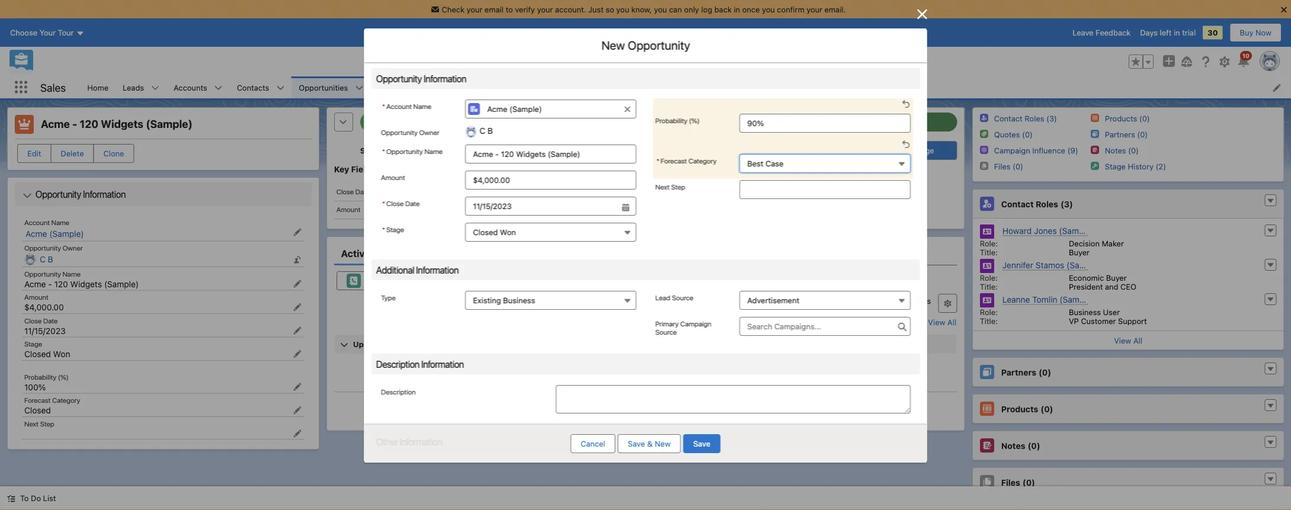 Task type: vqa. For each thing, say whether or not it's contained in the screenshot.
CAMPAIGN INFLUENCE (9) link
yes



Task type: locate. For each thing, give the bounding box(es) containing it.
information down clone button
[[83, 189, 126, 200]]

3 your from the left
[[807, 5, 823, 14]]

Acme (Sample) text field
[[465, 100, 636, 119]]

name up acme (sample)
[[51, 218, 69, 226]]

c up "opportunity name"
[[40, 255, 46, 264]]

save inside button
[[694, 440, 711, 448]]

0 vertical spatial a
[[744, 186, 748, 195]]

inverse image
[[916, 7, 930, 21]]

3 you from the left
[[762, 5, 775, 14]]

and left tasks
[[629, 403, 643, 412]]

quotes image
[[980, 130, 988, 138]]

0 vertical spatial won
[[416, 146, 432, 155]]

1 horizontal spatial in
[[1174, 28, 1181, 37]]

0 horizontal spatial business
[[503, 296, 535, 305]]

partners image
[[1091, 130, 1099, 138]]

sending
[[589, 372, 617, 381]]

acme inside 'link'
[[25, 229, 47, 239]]

stage inside 'button'
[[914, 146, 935, 155]]

0 vertical spatial description
[[376, 359, 420, 370]]

opportunity up the account name
[[36, 189, 81, 200]]

0 horizontal spatial group
[[381, 197, 636, 216]]

business down president
[[1069, 308, 1101, 317]]

all
[[815, 296, 824, 305], [849, 296, 858, 305], [901, 296, 909, 305], [911, 318, 920, 327], [948, 318, 957, 327], [1134, 336, 1143, 345]]

3 role: from the top
[[980, 308, 998, 317]]

role: up leanne tomlin (sample) image
[[980, 273, 998, 282]]

save inside button
[[628, 440, 645, 448]]

contact
[[994, 114, 1023, 123], [1001, 199, 1034, 209]]

None text field
[[465, 145, 636, 164]]

0 horizontal spatial owner
[[63, 244, 83, 252]]

0 vertical spatial close
[[337, 187, 354, 195]]

1 vertical spatial account
[[24, 218, 50, 226]]

* for * c b
[[675, 83, 678, 92]]

role: for leanne
[[980, 308, 998, 317]]

log a call button
[[337, 271, 411, 290]]

information down the overdue
[[421, 359, 464, 370]]

stage up fields
[[360, 146, 383, 155]]

0 vertical spatial category
[[689, 157, 717, 165]]

close up closed won on the bottom left of the page
[[24, 317, 42, 325]]

1 horizontal spatial your
[[537, 5, 553, 14]]

1 vertical spatial probability
[[24, 373, 56, 381]]

business right existing
[[503, 296, 535, 305]]

opportunity information button
[[17, 185, 309, 204]]

0 vertical spatial probability (%)
[[655, 116, 700, 124]]

0 horizontal spatial (%)
[[58, 373, 69, 381]]

stage down notes (0) link
[[1105, 162, 1126, 171]]

description information
[[376, 359, 464, 370]]

title: up the jennifer stamos (sample) image
[[980, 248, 998, 257]]

your right verify
[[537, 5, 553, 14]]

check your email to verify your account. just so you know, you can only log back in once you confirm your email.
[[442, 5, 846, 14]]

1 title: from the top
[[980, 248, 998, 257]]

contact roles (3)
[[994, 114, 1057, 123]]

amount down stage : closed won
[[381, 173, 405, 181]]

no
[[516, 403, 527, 412]]

1 vertical spatial contact
[[1001, 199, 1034, 209]]

$4,000.00
[[380, 205, 419, 215], [24, 303, 64, 312]]

1 vertical spatial close
[[386, 199, 404, 207]]

new left the "task" at the left bottom of the page
[[461, 276, 477, 285]]

2 horizontal spatial amount
[[381, 173, 405, 181]]

• right activities
[[895, 296, 898, 305]]

text default image up the account name
[[23, 191, 32, 201]]

list
[[80, 76, 1292, 98]]

jennifer stamos (sample) image
[[980, 259, 994, 273]]

a right closed
[[744, 186, 748, 195]]

forecast down 100% at bottom left
[[24, 396, 51, 405]]

0 horizontal spatial your
[[467, 5, 483, 14]]

contact up howard
[[1001, 199, 1034, 209]]

edit down opportunity image
[[27, 149, 41, 158]]

* for * close date
[[382, 199, 385, 207]]

2 horizontal spatial •
[[922, 318, 926, 327]]

b inside list item
[[688, 83, 693, 92]]

0 vertical spatial business
[[503, 296, 535, 305]]

0 horizontal spatial c
[[40, 255, 46, 264]]

dashboards link
[[482, 76, 539, 98]]

description down upcoming & overdue
[[376, 359, 420, 370]]

business inside the type existing business
[[503, 296, 535, 305]]

buyer up economic
[[1069, 248, 1090, 257]]

0 horizontal spatial close date
[[24, 317, 58, 325]]

opportunity information inside opportunity information dropdown button
[[36, 189, 126, 200]]

your left email
[[467, 5, 483, 14]]

call
[[387, 276, 401, 285]]

search...
[[532, 57, 564, 66]]

forecast
[[661, 157, 687, 165], [24, 396, 51, 405]]

a inside log a call button
[[381, 276, 385, 285]]

0 vertical spatial close date
[[337, 187, 370, 195]]

3 title: from the top
[[980, 317, 998, 325]]

opportunities
[[299, 83, 348, 92]]

stage
[[360, 146, 383, 155], [914, 146, 935, 155], [1105, 162, 1126, 171], [386, 225, 404, 234], [24, 340, 42, 348]]

1 horizontal spatial campaign
[[994, 146, 1031, 155]]

1 vertical spatial view
[[1114, 336, 1132, 345]]

text default image for to do list
[[7, 495, 15, 503]]

1 horizontal spatial date
[[356, 187, 370, 195]]

1 horizontal spatial close date
[[337, 187, 370, 195]]

c inside list item
[[681, 83, 686, 92]]

0 vertical spatial in
[[734, 5, 741, 14]]

contact roles (3)
[[1001, 199, 1073, 209]]

group
[[1129, 55, 1154, 69], [381, 197, 636, 216]]

2 save from the left
[[694, 440, 711, 448]]

1 horizontal spatial opportunity information
[[376, 73, 466, 84]]

days
[[1141, 28, 1158, 37]]

* for * opportunity name
[[382, 147, 385, 155]]

1 horizontal spatial category
[[689, 157, 717, 165]]

forecasts
[[440, 83, 475, 92]]

view all link down types
[[928, 313, 958, 332]]

new
[[602, 38, 625, 52], [461, 276, 477, 285], [555, 276, 571, 285], [655, 440, 671, 448]]

products image
[[1091, 114, 1099, 122]]

text default image
[[23, 191, 32, 201], [7, 495, 15, 503]]

can
[[669, 5, 682, 14]]

contact for contact roles (3)
[[1001, 199, 1034, 209]]

(0) right notes
[[1028, 441, 1041, 451]]

text default image
[[714, 84, 722, 92], [1267, 197, 1275, 205], [1267, 365, 1275, 374], [1267, 402, 1275, 410], [1267, 439, 1275, 447], [1267, 475, 1275, 484]]

opportunity up * account name
[[376, 73, 422, 84]]

probability (%) down * c b
[[655, 116, 700, 124]]

& inside save & new button
[[648, 440, 653, 448]]

* inside * forecast category best case
[[657, 157, 660, 165]]

Lead Source button
[[740, 291, 911, 310]]

opportunity owner up c b
[[24, 244, 83, 252]]

c b
[[40, 255, 53, 264]]

(sample) inside 'link'
[[49, 229, 84, 239]]

won up the forecast category
[[53, 349, 70, 359]]

close down key
[[337, 187, 354, 195]]

upcoming & overdue
[[353, 340, 434, 349]]

new opportunity
[[602, 38, 690, 52]]

& inside the upcoming & overdue dropdown button
[[394, 340, 400, 349]]

probability inside list item
[[655, 116, 688, 124]]

• right time
[[844, 296, 847, 305]]

opportunity right the :
[[386, 147, 423, 155]]

2 title: from the top
[[980, 282, 998, 291]]

save for save
[[694, 440, 711, 448]]

0 vertical spatial 120
[[80, 118, 99, 130]]

type
[[381, 293, 396, 302]]

2 vertical spatial amount
[[24, 293, 48, 301]]

won for * stage closed won
[[500, 228, 516, 237]]

view all link
[[928, 313, 958, 332], [973, 331, 1284, 350]]

partners (0)
[[1105, 130, 1148, 139]]

probability down * c b
[[655, 116, 688, 124]]

1 vertical spatial c
[[40, 255, 46, 264]]

(0) right files
[[1023, 478, 1035, 487]]

0 horizontal spatial buyer
[[1069, 248, 1090, 257]]

0 vertical spatial $4,000.00
[[380, 205, 419, 215]]

text default image for files (0)
[[1267, 475, 1275, 484]]

1 vertical spatial source
[[655, 328, 677, 336]]

category down closed won on the bottom left of the page
[[52, 396, 80, 405]]

1 horizontal spatial owner
[[419, 128, 439, 136]]

* for * stage closed won
[[382, 225, 385, 234]]

type existing business
[[381, 293, 535, 305]]

economic buyer
[[1069, 273, 1127, 282]]

business
[[503, 296, 535, 305], [1069, 308, 1101, 317]]

1 horizontal spatial text default image
[[23, 191, 32, 201]]

clone button
[[93, 144, 134, 163]]

closed inside * stage closed won
[[473, 228, 498, 237]]

howard
[[1003, 226, 1032, 236]]

• down types
[[922, 318, 926, 327]]

save & new button
[[618, 435, 681, 454]]

view all link down 'support' at the right
[[973, 331, 1284, 350]]

all inside contact roles element
[[1134, 336, 1143, 345]]

partners (0)
[[1001, 367, 1052, 377]]

close date up closed won on the bottom left of the page
[[24, 317, 58, 325]]

close date down key fields
[[337, 187, 370, 195]]

1 horizontal spatial and
[[720, 372, 734, 381]]

campaign right the primary
[[680, 320, 712, 328]]

reports
[[562, 83, 590, 92]]

calendar
[[378, 83, 410, 92]]

clone
[[103, 149, 124, 158]]

(%) up the forecast category
[[58, 373, 69, 381]]

closed up history
[[473, 228, 498, 237]]

campaign down quotes (0) link
[[994, 146, 1031, 155]]

won up history
[[500, 228, 516, 237]]

guidance for success
[[644, 165, 732, 174]]

text default image for contact roles (3)
[[1267, 197, 1275, 205]]

2 vertical spatial acme
[[24, 279, 46, 289]]

opportunity information down the "delete" button
[[36, 189, 126, 200]]

2 horizontal spatial your
[[807, 5, 823, 14]]

0 horizontal spatial &
[[394, 340, 400, 349]]

information
[[424, 73, 466, 84], [83, 189, 126, 200], [416, 264, 459, 276], [421, 359, 464, 370], [400, 436, 442, 448]]

ceo
[[1121, 282, 1137, 291]]

0 vertical spatial c
[[681, 83, 686, 92]]

Primary Campaign Source text field
[[740, 317, 911, 336]]

as
[[695, 403, 703, 412]]

view
[[929, 318, 946, 327], [1114, 336, 1132, 345]]

contact up quotes (0)
[[994, 114, 1023, 123]]

1 vertical spatial role:
[[980, 273, 998, 282]]

new task button
[[432, 271, 505, 290]]

closed right change
[[887, 146, 912, 155]]

get started by sending an email, scheduling a task, and more.
[[535, 372, 757, 381]]

and right task,
[[720, 372, 734, 381]]

notes (0)
[[1001, 441, 1041, 451]]

0 vertical spatial title:
[[980, 248, 998, 257]]

closed inside 'button'
[[887, 146, 912, 155]]

accounts list item
[[167, 76, 230, 98]]

* opportunity name
[[382, 147, 443, 155]]

acme
[[41, 118, 70, 130], [25, 229, 47, 239], [24, 279, 46, 289]]

notes
[[1001, 441, 1026, 451]]

$4,000.00 up "details" "link"
[[380, 205, 419, 215]]

stamos
[[1036, 260, 1065, 270]]

stage down * close date in the top of the page
[[386, 225, 404, 234]]

you left can
[[654, 5, 667, 14]]

c
[[681, 83, 686, 92], [40, 255, 46, 264]]

1 horizontal spatial won
[[416, 146, 432, 155]]

1 vertical spatial description
[[381, 388, 416, 396]]

0 horizontal spatial step
[[40, 420, 54, 428]]

new for new event
[[555, 276, 571, 285]]

delete button
[[51, 144, 94, 163]]

upcoming
[[353, 340, 392, 349]]

1 vertical spatial acme
[[25, 229, 47, 239]]

source
[[672, 293, 693, 302], [655, 328, 677, 336]]

1 vertical spatial forecast
[[24, 396, 51, 405]]

1 horizontal spatial b
[[688, 83, 693, 92]]

best
[[747, 159, 764, 168]]

(0)
[[1039, 367, 1052, 377], [1041, 404, 1054, 414], [1028, 441, 1041, 451], [1023, 478, 1035, 487]]

0 vertical spatial campaign
[[994, 146, 1031, 155]]

Probability (%) text field
[[740, 114, 911, 133]]

amount down key fields
[[337, 205, 361, 213]]

group up history
[[381, 197, 636, 216]]

None text field
[[465, 197, 636, 216]]

tab list
[[334, 242, 958, 265]]

advertisement
[[747, 296, 800, 305]]

0 horizontal spatial save
[[628, 440, 645, 448]]

view all
[[1114, 336, 1143, 345]]

1 vertical spatial group
[[381, 197, 636, 216]]

& for overdue
[[394, 340, 400, 349]]

additional
[[376, 264, 414, 276]]

0 horizontal spatial next step
[[24, 420, 54, 428]]

1 horizontal spatial (%)
[[689, 116, 700, 124]]

expand all button
[[881, 313, 920, 332]]

1 horizontal spatial forecast
[[661, 157, 687, 165]]

1 vertical spatial date
[[405, 199, 420, 207]]

close up "details" "link"
[[386, 199, 404, 207]]

acme down the account name
[[25, 229, 47, 239]]

list item
[[668, 76, 728, 98]]

leave
[[1073, 28, 1094, 37]]

edit left the guidance
[[622, 166, 636, 174]]

economic
[[1069, 273, 1104, 282]]

1 vertical spatial step
[[40, 420, 54, 428]]

stage for stage : closed won
[[360, 146, 383, 155]]

new task
[[461, 276, 495, 285]]

$4,000.00 down "opportunity name"
[[24, 303, 64, 312]]

edit button
[[17, 144, 51, 163]]

feedback
[[1096, 28, 1131, 37]]

buy
[[1241, 28, 1254, 37]]

1 role: from the top
[[980, 239, 998, 248]]

files image
[[980, 162, 988, 170]]

1 vertical spatial business
[[1069, 308, 1101, 317]]

2 horizontal spatial and
[[1105, 282, 1119, 291]]

1 horizontal spatial •
[[895, 296, 898, 305]]

contacts
[[237, 83, 269, 92]]

(%) down * c b
[[689, 116, 700, 124]]

edit account name image
[[293, 228, 302, 237]]

buyer right economic
[[1106, 273, 1127, 282]]

notes image
[[1091, 146, 1099, 154]]

0 vertical spatial date
[[356, 187, 370, 195]]

campaign
[[994, 146, 1031, 155], [680, 320, 712, 328]]

0 vertical spatial (%)
[[689, 116, 700, 124]]

0 vertical spatial step
[[671, 183, 685, 191]]

description down description information
[[381, 388, 416, 396]]

text default image inside opportunity information dropdown button
[[23, 191, 32, 201]]

11/15/2023 up * close date in the top of the page
[[380, 187, 421, 197]]

close date
[[337, 187, 370, 195], [24, 317, 58, 325]]

1 vertical spatial 120
[[54, 279, 68, 289]]

0 horizontal spatial next
[[24, 420, 39, 428]]

Next Step text field
[[740, 180, 911, 199]]

1 vertical spatial campaign
[[680, 320, 712, 328]]

2 you from the left
[[654, 5, 667, 14]]

save
[[628, 440, 645, 448], [694, 440, 711, 448]]

and left the ceo
[[1105, 282, 1119, 291]]

quote link
[[445, 242, 469, 265]]

campaign inside primary campaign source
[[680, 320, 712, 328]]

(0) for products (0)
[[1041, 404, 1054, 414]]

path options list box
[[360, 113, 958, 132]]

0 horizontal spatial forecast
[[24, 396, 51, 405]]

2 vertical spatial a
[[695, 372, 699, 381]]

text default image for products (0)
[[1267, 402, 1275, 410]]

0 horizontal spatial b
[[48, 255, 53, 264]]

date down fields
[[356, 187, 370, 195]]

quotes link
[[612, 76, 652, 98]]

key fields
[[334, 165, 376, 174]]

stage up closed won on the bottom left of the page
[[24, 340, 42, 348]]

howard jones (sample)
[[1003, 226, 1094, 236]]

next down the forecast category
[[24, 420, 39, 428]]

Description text field
[[556, 385, 911, 414]]

- up the "delete" button
[[72, 118, 77, 130]]

2 vertical spatial close
[[24, 317, 42, 325]]

activity.
[[546, 403, 574, 412]]

0 vertical spatial buyer
[[1069, 248, 1090, 257]]

success
[[698, 165, 732, 174]]

reports list item
[[555, 76, 612, 98]]

role: for jennifer
[[980, 273, 998, 282]]

all down 'support' at the right
[[1134, 336, 1143, 345]]

so
[[606, 5, 615, 14]]

2 role: from the top
[[980, 273, 998, 282]]

category up the you've
[[689, 157, 717, 165]]

text default image inside 'to do list' button
[[7, 495, 15, 503]]

opportunity information up * account name
[[376, 73, 466, 84]]

opportunity owner up * opportunity name
[[381, 128, 439, 136]]

0 vertical spatial probability
[[655, 116, 688, 124]]

Forecast Category, Best Case button
[[740, 154, 911, 173]]

2 vertical spatial title:
[[980, 317, 998, 325]]

0 horizontal spatial opportunity information
[[36, 189, 126, 200]]

tab list containing activity
[[334, 242, 958, 265]]

new up search... button
[[602, 38, 625, 52]]

source inside lead source advertisement
[[672, 293, 693, 302]]

your
[[467, 5, 483, 14], [537, 5, 553, 14], [807, 5, 823, 14]]

owner down acme (sample) 'link'
[[63, 244, 83, 252]]

in right back
[[734, 5, 741, 14]]

campaign influence (9) link
[[994, 146, 1078, 155]]

0 horizontal spatial 11/15/2023
[[24, 326, 66, 336]]

1 horizontal spatial account
[[386, 102, 412, 110]]

*
[[675, 83, 678, 92], [382, 102, 385, 110], [382, 147, 385, 155], [657, 157, 660, 165], [382, 199, 385, 207], [382, 225, 385, 234]]

you right the once
[[762, 5, 775, 14]]

quotes (0)
[[994, 130, 1033, 139]]

1 save from the left
[[628, 440, 645, 448]]

date up * stage closed won
[[405, 199, 420, 207]]

b up path options list box
[[688, 83, 693, 92]]

stage right change
[[914, 146, 935, 155]]

group down days
[[1129, 55, 1154, 69]]

filters: all time • all activities • all types
[[789, 296, 932, 305]]

title: up leanne tomlin (sample) image
[[980, 282, 998, 291]]

view down 'support' at the right
[[1114, 336, 1132, 345]]

step down the forecast category
[[40, 420, 54, 428]]

forecast up work!
[[661, 157, 687, 165]]

1 vertical spatial a
[[381, 276, 385, 285]]

won inside * stage closed won
[[500, 228, 516, 237]]

products
[[1001, 404, 1039, 414]]

& for new
[[648, 440, 653, 448]]

1 horizontal spatial -
[[72, 118, 77, 130]]

products (0)
[[1001, 404, 1054, 414]]

new left event
[[555, 276, 571, 285]]

you right "so"
[[617, 5, 630, 14]]

acme down "opportunity name"
[[24, 279, 46, 289]]

jones
[[1034, 226, 1057, 236]]

- down "opportunity name"
[[48, 279, 52, 289]]

text default image for opportunity information
[[23, 191, 32, 201]]

0 vertical spatial edit
[[27, 149, 41, 158]]

contact roles element
[[972, 189, 1285, 350]]

* inside * stage closed won
[[382, 225, 385, 234]]

new for new task
[[461, 276, 477, 285]]

closed up 100% at bottom left
[[24, 349, 51, 359]]

campaign influence (9)
[[994, 146, 1078, 155]]



Task type: describe. For each thing, give the bounding box(es) containing it.
1 vertical spatial widgets
[[70, 279, 102, 289]]

products (0)
[[1105, 114, 1150, 123]]

Type button
[[465, 291, 636, 310]]

1 vertical spatial opportunity owner
[[24, 244, 83, 252]]

(0) for partners (0)
[[1039, 367, 1052, 377]]

other
[[376, 436, 398, 448]]

stage history (2)
[[1105, 162, 1166, 171]]

1 horizontal spatial group
[[1129, 55, 1154, 69]]

only
[[684, 5, 699, 14]]

(%) inside list item
[[689, 116, 700, 124]]

100%
[[24, 382, 46, 392]]

no past activity. past meetings and tasks marked as done show up here.
[[516, 403, 775, 412]]

details link
[[398, 242, 424, 265]]

1 horizontal spatial 120
[[80, 118, 99, 130]]

history (2)
[[1128, 162, 1166, 171]]

0 horizontal spatial 120
[[54, 279, 68, 289]]

0 horizontal spatial date
[[43, 317, 58, 325]]

additional information
[[376, 264, 459, 276]]

delete
[[61, 149, 84, 158]]

by
[[578, 372, 587, 381]]

calendar list item
[[371, 76, 433, 98]]

forecast inside * forecast category best case
[[661, 157, 687, 165]]

30
[[1208, 28, 1219, 37]]

quote
[[445, 248, 469, 259]]

all right expand
[[911, 318, 920, 327]]

name down calendar list item
[[413, 102, 431, 110]]

home link
[[80, 76, 116, 98]]

edit probability (%) image
[[293, 383, 302, 391]]

dashboards list item
[[482, 76, 555, 98]]

list item containing *
[[668, 76, 728, 98]]

all right expand all button
[[948, 318, 957, 327]]

howard jones (sample) image
[[980, 225, 994, 239]]

2 your from the left
[[537, 5, 553, 14]]

0 vertical spatial account
[[386, 102, 412, 110]]

up
[[746, 403, 755, 412]]

great work! you've closed a successful deal.
[[644, 186, 812, 195]]

leads list item
[[116, 76, 167, 98]]

name down acme (sample) 'link'
[[63, 270, 81, 278]]

1 vertical spatial amount
[[337, 205, 361, 213]]

opportunity down c b "link"
[[24, 270, 61, 278]]

leads link
[[116, 76, 151, 98]]

2 vertical spatial and
[[629, 403, 643, 412]]

0 horizontal spatial account
[[24, 218, 50, 226]]

2 horizontal spatial date
[[405, 199, 420, 207]]

c b link
[[40, 255, 53, 265]]

opportunity inside dropdown button
[[36, 189, 81, 200]]

task
[[479, 276, 495, 285]]

closed right the :
[[387, 146, 414, 155]]

(0) for notes (0)
[[1028, 441, 1041, 451]]

lead source advertisement
[[655, 293, 800, 305]]

* c b
[[675, 83, 693, 92]]

leanne tomlin (sample)
[[1003, 295, 1095, 304]]

trial
[[1183, 28, 1196, 37]]

partners
[[1001, 367, 1037, 377]]

Amount text field
[[465, 171, 636, 190]]

dashboards
[[489, 83, 532, 92]]

0 vertical spatial opportunity information
[[376, 73, 466, 84]]

1 vertical spatial and
[[720, 372, 734, 381]]

opportunity up search... button
[[628, 38, 690, 52]]

0 horizontal spatial •
[[844, 296, 847, 305]]

edit inside button
[[27, 149, 41, 158]]

know,
[[632, 5, 652, 14]]

text default image for partners (0)
[[1267, 365, 1275, 374]]

b inside "link"
[[48, 255, 53, 264]]

1 horizontal spatial $4,000.00
[[380, 205, 419, 215]]

1 vertical spatial probability (%)
[[24, 373, 69, 381]]

0 horizontal spatial -
[[48, 279, 52, 289]]

just
[[589, 5, 604, 14]]

and inside contact roles element
[[1105, 282, 1119, 291]]

great
[[644, 186, 664, 195]]

account name
[[24, 218, 69, 226]]

2 horizontal spatial close
[[386, 199, 404, 207]]

title: for leanne
[[980, 317, 998, 325]]

1 vertical spatial acme - 120 widgets (sample)
[[24, 279, 139, 289]]

left
[[1161, 28, 1172, 37]]

information inside dropdown button
[[83, 189, 126, 200]]

edit next step image
[[293, 430, 302, 438]]

partners (0) link
[[1105, 130, 1148, 139]]

Stage, Closed Won button
[[465, 223, 636, 242]]

change closed stage
[[857, 146, 935, 155]]

opportunity up c b
[[24, 244, 61, 252]]

description for description information
[[376, 359, 420, 370]]

0 vertical spatial owner
[[419, 128, 439, 136]]

information down quote on the left of page
[[416, 264, 459, 276]]

edit opportunity name image
[[293, 280, 302, 288]]

1 horizontal spatial step
[[671, 183, 685, 191]]

work!
[[666, 186, 687, 195]]

leanne
[[1003, 295, 1030, 304]]

howard jones (sample) link
[[1003, 226, 1094, 236]]

task,
[[701, 372, 718, 381]]

decision maker
[[1069, 239, 1124, 248]]

all right time
[[849, 296, 858, 305]]

quotes
[[619, 83, 645, 92]]

closed won
[[24, 349, 70, 359]]

existing
[[473, 296, 501, 305]]

view inside contact roles element
[[1114, 336, 1132, 345]]

text default image for notes (0)
[[1267, 439, 1275, 447]]

overdue
[[402, 340, 434, 349]]

stage inside * stage closed won
[[386, 225, 404, 234]]

0 vertical spatial acme
[[41, 118, 70, 130]]

1 vertical spatial category
[[52, 396, 80, 405]]

buy now
[[1241, 28, 1272, 37]]

stage for stage
[[24, 340, 42, 348]]

leanne tomlin (sample) image
[[980, 293, 994, 308]]

(0) for files (0)
[[1023, 478, 1035, 487]]

roles (3)
[[1025, 114, 1057, 123]]

information right other
[[400, 436, 442, 448]]

name right the :
[[424, 147, 443, 155]]

1 vertical spatial in
[[1174, 28, 1181, 37]]

stage history (2) link
[[1105, 162, 1166, 171]]

now
[[1256, 28, 1272, 37]]

jennifer stamos (sample)
[[1003, 260, 1102, 270]]

* close date
[[382, 199, 420, 207]]

business inside contact roles element
[[1069, 308, 1101, 317]]

1 your from the left
[[467, 5, 483, 14]]

leads
[[123, 83, 144, 92]]

marked
[[666, 403, 692, 412]]

log a call
[[366, 276, 401, 285]]

notes (0) link
[[1105, 146, 1139, 155]]

opportunities list item
[[292, 76, 371, 98]]

opportunity name
[[24, 270, 81, 278]]

all left time
[[815, 296, 824, 305]]

contact roles image
[[980, 114, 988, 122]]

1 horizontal spatial close
[[337, 187, 354, 195]]

1 horizontal spatial view all link
[[973, 331, 1284, 350]]

* for * forecast category best case
[[657, 157, 660, 165]]

0 horizontal spatial close
[[24, 317, 42, 325]]

case
[[766, 159, 784, 168]]

0 horizontal spatial view all link
[[928, 313, 958, 332]]

files (0)
[[1001, 478, 1035, 487]]

edit forecast category image
[[293, 406, 302, 415]]

stage for stage history (2)
[[1105, 162, 1126, 171]]

account.
[[555, 5, 586, 14]]

* for * account name
[[382, 102, 385, 110]]

you've
[[690, 186, 715, 195]]

best case list item
[[653, 139, 913, 179]]

opportunity up stage : closed won
[[381, 128, 418, 136]]

roles
[[1036, 199, 1059, 209]]

change closed stage button
[[834, 141, 958, 160]]

contact for contact roles (3)
[[994, 114, 1023, 123]]

information up * account name
[[424, 73, 466, 84]]

successful
[[751, 186, 791, 195]]

0 horizontal spatial probability
[[24, 373, 56, 381]]

save for save & new
[[628, 440, 645, 448]]

description for description
[[381, 388, 416, 396]]

edit amount image
[[293, 303, 302, 312]]

history link
[[490, 242, 517, 265]]

0 horizontal spatial view
[[929, 318, 946, 327]]

decision
[[1069, 239, 1100, 248]]

quotes list item
[[612, 76, 668, 98]]

types
[[912, 296, 932, 305]]

1 horizontal spatial a
[[695, 372, 699, 381]]

maker
[[1102, 239, 1124, 248]]

email
[[485, 5, 504, 14]]

buy now button
[[1230, 23, 1282, 42]]

1 vertical spatial edit
[[622, 166, 636, 174]]

more.
[[736, 372, 757, 381]]

change
[[857, 146, 885, 155]]

activity
[[341, 248, 377, 259]]

2 vertical spatial won
[[53, 349, 70, 359]]

stage history image
[[1091, 162, 1099, 170]]

to do list
[[20, 494, 56, 503]]

c inside "link"
[[40, 255, 46, 264]]

all left types
[[901, 296, 909, 305]]

primary campaign source
[[655, 320, 712, 336]]

1 horizontal spatial next step
[[655, 183, 685, 191]]

probability (%) list item
[[653, 98, 913, 139]]

accounts link
[[167, 76, 214, 98]]

list containing home
[[80, 76, 1292, 98]]

probability (%) inside list item
[[655, 116, 700, 124]]

details
[[398, 248, 424, 259]]

1 vertical spatial 11/15/2023
[[24, 326, 66, 336]]

campaign influence image
[[980, 146, 988, 154]]

1 horizontal spatial 11/15/2023
[[380, 187, 421, 197]]

files (0) link
[[994, 162, 1024, 171]]

email.
[[825, 5, 846, 14]]

forecasts link
[[433, 76, 482, 98]]

1 horizontal spatial opportunity owner
[[381, 128, 439, 136]]

0 vertical spatial next
[[655, 183, 670, 191]]

source inside primary campaign source
[[655, 328, 677, 336]]

role: for howard
[[980, 239, 998, 248]]

closed down the forecast category
[[24, 406, 51, 416]]

days left in trial
[[1141, 28, 1196, 37]]

edit stage image
[[293, 350, 302, 358]]

to
[[20, 494, 29, 503]]

tomlin
[[1033, 295, 1058, 304]]

0 vertical spatial widgets
[[101, 118, 143, 130]]

new down tasks
[[655, 440, 671, 448]]

edit close date image
[[293, 327, 302, 335]]

won for stage : closed won
[[416, 146, 432, 155]]

1 horizontal spatial buyer
[[1106, 273, 1127, 282]]

1 vertical spatial next step
[[24, 420, 54, 428]]

0 horizontal spatial $4,000.00
[[24, 303, 64, 312]]

new for new opportunity
[[602, 38, 625, 52]]

contacts list item
[[230, 76, 292, 98]]

opportunity image
[[15, 115, 34, 134]]

title: for howard
[[980, 248, 998, 257]]

vp customer support
[[1069, 317, 1147, 325]]

1 you from the left
[[617, 5, 630, 14]]

cancel
[[581, 440, 606, 448]]

activities
[[861, 296, 893, 305]]

category inside * forecast category best case
[[689, 157, 717, 165]]

0 vertical spatial acme - 120 widgets (sample)
[[41, 118, 193, 130]]

title: for jennifer
[[980, 282, 998, 291]]

files (0)
[[994, 162, 1024, 171]]

1 vertical spatial next
[[24, 420, 39, 428]]

group containing *
[[381, 197, 636, 216]]

meetings
[[594, 403, 627, 412]]

stage : closed won
[[360, 146, 432, 155]]

for
[[684, 165, 696, 174]]

upcoming & overdue button
[[335, 335, 957, 354]]



